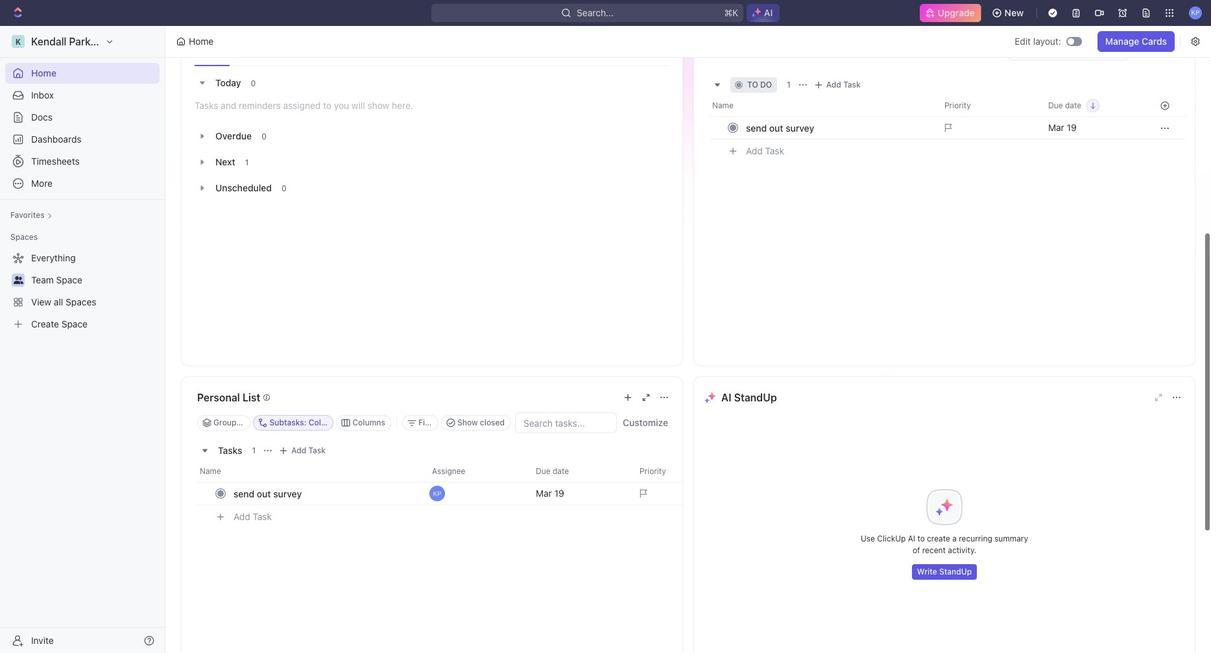 Task type: vqa. For each thing, say whether or not it's contained in the screenshot.
Docs
yes



Task type: locate. For each thing, give the bounding box(es) containing it.
send out survey link
[[743, 118, 935, 137], [230, 485, 422, 503]]

send
[[746, 122, 767, 133], [234, 488, 255, 499]]

team space link
[[31, 270, 157, 291]]

personal list
[[197, 392, 261, 404]]

0 horizontal spatial tab
[[195, 34, 230, 66]]

2 vertical spatial 1
[[252, 446, 256, 456]]

tree
[[5, 248, 160, 335]]

everything link
[[5, 248, 157, 269]]

0 vertical spatial kp button
[[1186, 3, 1207, 23]]

1 horizontal spatial 1
[[252, 446, 256, 456]]

1 vertical spatial kp button
[[425, 482, 528, 506]]

0 vertical spatial 0
[[251, 78, 256, 88]]

spaces
[[10, 232, 38, 242], [66, 297, 96, 308]]

0 vertical spatial priority button
[[937, 95, 1041, 116]]

0 horizontal spatial 0
[[251, 78, 256, 88]]

to left the you
[[323, 100, 332, 111]]

layout:
[[1034, 36, 1062, 47]]

2 horizontal spatial 0
[[282, 183, 287, 193]]

tree inside sidebar navigation
[[5, 248, 160, 335]]

to do
[[748, 80, 772, 90]]

to up 'of' on the bottom of page
[[918, 534, 925, 544]]

add task button
[[811, 77, 866, 93], [741, 143, 790, 159], [276, 443, 331, 459], [228, 510, 277, 525]]

to
[[748, 80, 759, 90], [323, 100, 332, 111], [918, 534, 925, 544]]

filters button
[[402, 415, 442, 431]]

send out survey
[[746, 122, 815, 133], [234, 488, 302, 499]]

0 horizontal spatial survey
[[273, 488, 302, 499]]

all
[[54, 297, 63, 308], [343, 418, 352, 428]]

2 vertical spatial to
[[918, 534, 925, 544]]

2 horizontal spatial tab
[[268, 34, 322, 66]]

1 horizontal spatial priority
[[945, 101, 971, 110]]

1 down none
[[252, 446, 256, 456]]

2 vertical spatial ai
[[909, 534, 916, 544]]

1
[[787, 80, 791, 90], [245, 157, 249, 167], [252, 446, 256, 456]]

1 horizontal spatial 0
[[262, 131, 267, 141]]

1 vertical spatial out
[[257, 488, 271, 499]]

2 tab from the left
[[232, 34, 265, 66]]

user group image
[[13, 277, 23, 284]]

tab
[[195, 34, 230, 66], [232, 34, 265, 66], [268, 34, 322, 66]]

add task
[[827, 80, 861, 90], [746, 145, 785, 156], [292, 446, 326, 456], [234, 511, 272, 522]]

show closed
[[458, 418, 505, 428]]

survey
[[786, 122, 815, 133], [273, 488, 302, 499]]

write
[[918, 567, 938, 577]]

2 vertical spatial 0
[[282, 183, 287, 193]]

1 vertical spatial spaces
[[66, 297, 96, 308]]

spaces down favorites
[[10, 232, 38, 242]]

spaces up create space link
[[66, 297, 96, 308]]

0 horizontal spatial kp
[[433, 490, 442, 498]]

tasks
[[195, 100, 218, 111], [218, 445, 242, 456]]

view all spaces link
[[5, 292, 157, 313]]

tasks left and
[[195, 100, 218, 111]]

1 horizontal spatial send
[[746, 122, 767, 133]]

timesheets
[[31, 156, 80, 167]]

add
[[827, 80, 842, 90], [746, 145, 763, 156], [292, 446, 306, 456], [234, 511, 250, 522]]

spaces inside tree
[[66, 297, 96, 308]]

assigned
[[283, 100, 321, 111]]

0 horizontal spatial due
[[536, 467, 551, 476]]

docs link
[[5, 107, 160, 128]]

standup
[[734, 392, 777, 404], [940, 567, 972, 577]]

due date button
[[1041, 95, 1145, 116], [528, 462, 632, 482]]

assignee button
[[425, 462, 528, 482]]

due date button for assignee
[[528, 462, 632, 482]]

0 vertical spatial send
[[746, 122, 767, 133]]

due
[[1049, 101, 1064, 110], [536, 467, 551, 476]]

1 vertical spatial due date button
[[528, 462, 632, 482]]

1 horizontal spatial due date button
[[1041, 95, 1145, 116]]

0 horizontal spatial send out survey
[[234, 488, 302, 499]]

priority button
[[937, 95, 1041, 116], [632, 462, 736, 482]]

due date button for name
[[1041, 95, 1145, 116]]

0 vertical spatial name
[[713, 101, 734, 110]]

1 horizontal spatial kp
[[1192, 9, 1201, 16]]

0 horizontal spatial spaces
[[10, 232, 38, 242]]

0 horizontal spatial priority button
[[632, 462, 736, 482]]

1 vertical spatial all
[[343, 418, 352, 428]]

1 vertical spatial home
[[31, 68, 56, 79]]

0 up reminders
[[251, 78, 256, 88]]

0 horizontal spatial priority
[[640, 467, 666, 476]]

1 horizontal spatial survey
[[786, 122, 815, 133]]

1 vertical spatial standup
[[940, 567, 972, 577]]

group:
[[214, 418, 239, 428]]

0 vertical spatial priority
[[945, 101, 971, 110]]

space up view all spaces
[[56, 275, 82, 286]]

1 vertical spatial date
[[553, 467, 569, 476]]

0 vertical spatial send out survey link
[[743, 118, 935, 137]]

columns button
[[336, 415, 391, 431]]

⌘k
[[724, 7, 739, 18]]

kendall
[[31, 36, 67, 47]]

0 vertical spatial due date button
[[1041, 95, 1145, 116]]

space for create space
[[61, 319, 88, 330]]

standup inside button
[[940, 567, 972, 577]]

inbox
[[31, 90, 54, 101]]

0 horizontal spatial name
[[200, 467, 221, 476]]

everything
[[31, 253, 76, 264]]

1 vertical spatial send out survey
[[234, 488, 302, 499]]

home link
[[5, 63, 160, 84]]

use
[[861, 534, 876, 544]]

due down search tasks... text box
[[536, 467, 551, 476]]

0 horizontal spatial to
[[323, 100, 332, 111]]

1 horizontal spatial out
[[770, 122, 784, 133]]

1 right do
[[787, 80, 791, 90]]

due down "layout:"
[[1049, 101, 1064, 110]]

1 horizontal spatial due date
[[1049, 101, 1082, 110]]

1 horizontal spatial due
[[1049, 101, 1064, 110]]

space
[[56, 275, 82, 286], [61, 319, 88, 330]]

space down view all spaces link
[[61, 319, 88, 330]]

1 vertical spatial survey
[[273, 488, 302, 499]]

0 horizontal spatial standup
[[734, 392, 777, 404]]

use clickup ai to create a recurring summary of recent activity.
[[861, 534, 1029, 556]]

priority
[[945, 101, 971, 110], [640, 467, 666, 476]]

1 for tasks
[[252, 446, 256, 456]]

will
[[352, 100, 365, 111]]

manage cards
[[1106, 36, 1168, 47]]

1 horizontal spatial all
[[343, 418, 352, 428]]

0 horizontal spatial due date
[[536, 467, 569, 476]]

name button down do
[[710, 95, 937, 116]]

reminders
[[239, 100, 281, 111]]

assignee
[[432, 467, 466, 476]]

write standup button
[[913, 565, 978, 580]]

survey for rightmost send out survey link
[[786, 122, 815, 133]]

0 vertical spatial name button
[[710, 95, 937, 116]]

0 vertical spatial 1
[[787, 80, 791, 90]]

2 horizontal spatial to
[[918, 534, 925, 544]]

0 for overdue
[[262, 131, 267, 141]]

0 vertical spatial out
[[770, 122, 784, 133]]

columns
[[353, 418, 386, 428]]

kp button
[[1186, 3, 1207, 23], [425, 482, 528, 506]]

closed
[[480, 418, 505, 428]]

out for rightmost send out survey link
[[770, 122, 784, 133]]

date
[[1066, 101, 1082, 110], [553, 467, 569, 476]]

priority for bottom priority dropdown button
[[640, 467, 666, 476]]

1 vertical spatial 1
[[245, 157, 249, 167]]

collapse
[[309, 418, 341, 428]]

1 horizontal spatial standup
[[940, 567, 972, 577]]

cards
[[1142, 36, 1168, 47]]

ai for ai
[[765, 7, 773, 18]]

ai for ai standup
[[722, 392, 732, 404]]

ai inside ai button
[[765, 7, 773, 18]]

personal
[[197, 392, 240, 404]]

all left columns on the left of the page
[[343, 418, 352, 428]]

0 vertical spatial date
[[1066, 101, 1082, 110]]

1 vertical spatial send out survey link
[[230, 485, 422, 503]]

1 horizontal spatial spaces
[[66, 297, 96, 308]]

0 vertical spatial survey
[[786, 122, 815, 133]]

0 horizontal spatial home
[[31, 68, 56, 79]]

ai inside use clickup ai to create a recurring summary of recent activity.
[[909, 534, 916, 544]]

1 vertical spatial ai
[[722, 392, 732, 404]]

name button
[[710, 95, 937, 116], [197, 462, 425, 482]]

activity.
[[949, 546, 977, 556]]

1 horizontal spatial name button
[[710, 95, 937, 116]]

favorites button
[[5, 208, 58, 223]]

0 horizontal spatial due date button
[[528, 462, 632, 482]]

a
[[953, 534, 957, 544]]

1 right next
[[245, 157, 249, 167]]

all inside tree
[[54, 297, 63, 308]]

tasks for tasks and reminders assigned to you will show here.
[[195, 100, 218, 111]]

1 vertical spatial priority
[[640, 467, 666, 476]]

0 vertical spatial spaces
[[10, 232, 38, 242]]

0 horizontal spatial 1
[[245, 157, 249, 167]]

tasks down the group:
[[218, 445, 242, 456]]

0 horizontal spatial all
[[54, 297, 63, 308]]

2 horizontal spatial ai
[[909, 534, 916, 544]]

1 horizontal spatial kp button
[[1186, 3, 1207, 23]]

0 vertical spatial all
[[54, 297, 63, 308]]

1 horizontal spatial send out survey link
[[743, 118, 935, 137]]

tab list
[[195, 34, 670, 66]]

0 horizontal spatial ai
[[722, 392, 732, 404]]

0 right unscheduled
[[282, 183, 287, 193]]

1 vertical spatial 0
[[262, 131, 267, 141]]

1 horizontal spatial home
[[189, 36, 214, 47]]

0 vertical spatial ai
[[765, 7, 773, 18]]

2 horizontal spatial 1
[[787, 80, 791, 90]]

k
[[15, 37, 21, 46]]

1 horizontal spatial name
[[713, 101, 734, 110]]

0 right overdue
[[262, 131, 267, 141]]

to left do
[[748, 80, 759, 90]]

tree containing everything
[[5, 248, 160, 335]]

1 vertical spatial due
[[536, 467, 551, 476]]

1 vertical spatial to
[[323, 100, 332, 111]]

name
[[713, 101, 734, 110], [200, 467, 221, 476]]

0 vertical spatial standup
[[734, 392, 777, 404]]

tasks and reminders assigned to you will show here.
[[195, 100, 413, 111]]

1 horizontal spatial to
[[748, 80, 759, 90]]

0 vertical spatial tasks
[[195, 100, 218, 111]]

kp
[[1192, 9, 1201, 16], [433, 490, 442, 498]]

all right view
[[54, 297, 63, 308]]

0 for unscheduled
[[282, 183, 287, 193]]

0 vertical spatial space
[[56, 275, 82, 286]]

1 vertical spatial name button
[[197, 462, 425, 482]]

0 horizontal spatial kp button
[[425, 482, 528, 506]]

0 horizontal spatial send
[[234, 488, 255, 499]]

team space
[[31, 275, 82, 286]]

1 vertical spatial tasks
[[218, 445, 242, 456]]

1 for next
[[245, 157, 249, 167]]

0
[[251, 78, 256, 88], [262, 131, 267, 141], [282, 183, 287, 193]]

1 horizontal spatial date
[[1066, 101, 1082, 110]]

parks's
[[69, 36, 104, 47]]

new
[[1005, 7, 1024, 18]]

name button down subtasks: collapse all
[[197, 462, 425, 482]]

standup for write standup
[[940, 567, 972, 577]]



Task type: describe. For each thing, give the bounding box(es) containing it.
subtasks: collapse all
[[270, 418, 352, 428]]

workspace
[[107, 36, 161, 47]]

standup for ai standup
[[734, 392, 777, 404]]

show
[[458, 418, 478, 428]]

timesheets link
[[5, 151, 160, 172]]

out for send out survey link to the left
[[257, 488, 271, 499]]

subtasks:
[[270, 418, 307, 428]]

0 horizontal spatial send out survey link
[[230, 485, 422, 503]]

list
[[243, 392, 261, 404]]

overdue
[[216, 130, 252, 141]]

1 vertical spatial send
[[234, 488, 255, 499]]

0 vertical spatial kp
[[1192, 9, 1201, 16]]

upgrade link
[[920, 4, 982, 22]]

1 vertical spatial kp
[[433, 490, 442, 498]]

show closed button
[[441, 415, 511, 431]]

manage
[[1106, 36, 1140, 47]]

view all spaces
[[31, 297, 96, 308]]

clickup
[[878, 534, 906, 544]]

show
[[368, 100, 390, 111]]

summary
[[995, 534, 1029, 544]]

0 for today
[[251, 78, 256, 88]]

dashboards
[[31, 134, 82, 145]]

favorites
[[10, 210, 45, 220]]

1 horizontal spatial priority button
[[937, 95, 1041, 116]]

search...
[[577, 7, 614, 18]]

more button
[[5, 173, 160, 194]]

new button
[[987, 3, 1032, 23]]

ai standup
[[722, 392, 777, 404]]

1 horizontal spatial send out survey
[[746, 122, 815, 133]]

create space link
[[5, 314, 157, 335]]

0 vertical spatial due
[[1049, 101, 1064, 110]]

3 tab from the left
[[268, 34, 322, 66]]

today
[[216, 77, 241, 88]]

edit layout:
[[1015, 36, 1062, 47]]

survey for send out survey link to the left
[[273, 488, 302, 499]]

1 tab from the left
[[195, 34, 230, 66]]

ai button
[[747, 4, 780, 22]]

0 horizontal spatial name button
[[197, 462, 425, 482]]

next
[[216, 156, 235, 167]]

dashboards link
[[5, 129, 160, 150]]

0 vertical spatial to
[[748, 80, 759, 90]]

do
[[761, 80, 772, 90]]

of
[[913, 546, 921, 556]]

upgrade
[[938, 7, 975, 18]]

home inside the home link
[[31, 68, 56, 79]]

create
[[31, 319, 59, 330]]

kendall parks's workspace, , element
[[12, 35, 25, 48]]

manage cards button
[[1098, 31, 1176, 52]]

tasks for tasks
[[218, 445, 242, 456]]

write standup
[[918, 567, 972, 577]]

inbox link
[[5, 85, 160, 106]]

customize button
[[619, 414, 672, 432]]

1 vertical spatial priority button
[[632, 462, 736, 482]]

team
[[31, 275, 54, 286]]

priority for right priority dropdown button
[[945, 101, 971, 110]]

sidebar navigation
[[0, 26, 168, 654]]

1 vertical spatial due date
[[536, 467, 569, 476]]

and
[[221, 100, 236, 111]]

more
[[31, 178, 53, 189]]

0 vertical spatial due date
[[1049, 101, 1082, 110]]

group: none
[[214, 418, 261, 428]]

here.
[[392, 100, 413, 111]]

0 vertical spatial home
[[189, 36, 214, 47]]

to inside use clickup ai to create a recurring summary of recent activity.
[[918, 534, 925, 544]]

0 horizontal spatial date
[[553, 467, 569, 476]]

filters
[[419, 418, 442, 428]]

docs
[[31, 112, 53, 123]]

recent
[[923, 546, 946, 556]]

customize
[[623, 417, 669, 428]]

Search tasks... text field
[[516, 413, 617, 433]]

create space
[[31, 319, 88, 330]]

view
[[31, 297, 51, 308]]

invite
[[31, 635, 54, 646]]

none
[[241, 418, 261, 428]]

1 vertical spatial name
[[200, 467, 221, 476]]

unscheduled
[[216, 182, 272, 193]]

you
[[334, 100, 349, 111]]

recurring
[[960, 534, 993, 544]]

create
[[928, 534, 951, 544]]

space for team space
[[56, 275, 82, 286]]

edit
[[1015, 36, 1031, 47]]

kendall parks's workspace
[[31, 36, 161, 47]]



